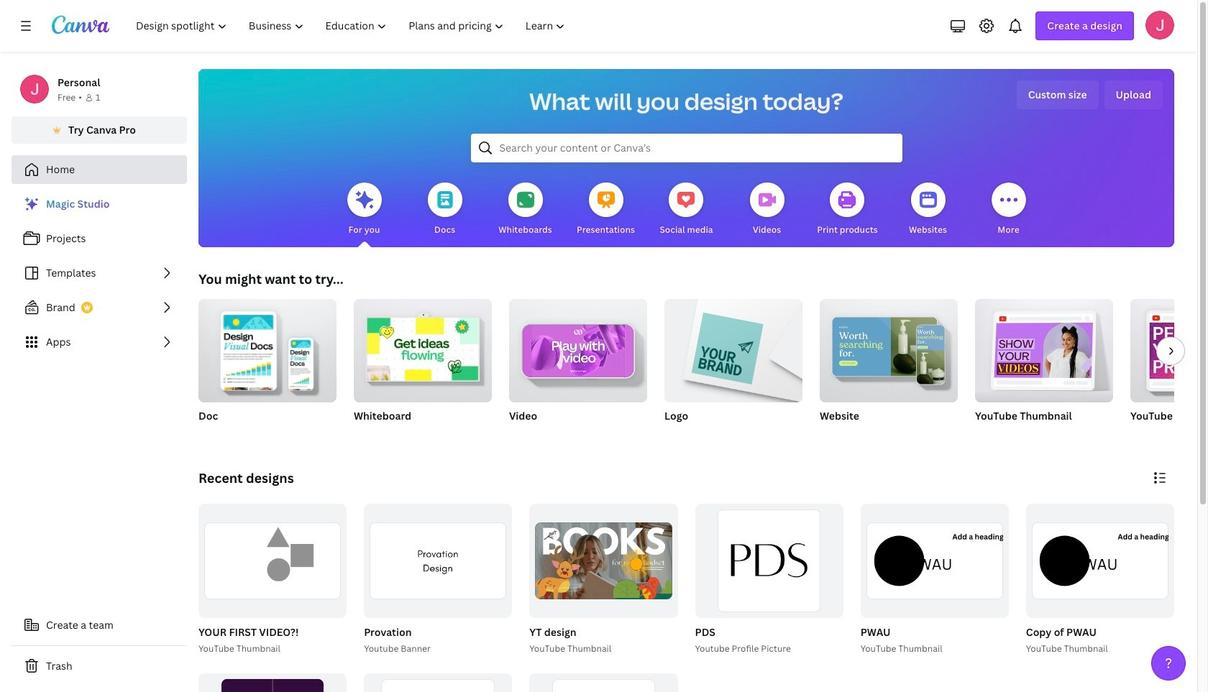 Task type: locate. For each thing, give the bounding box(es) containing it.
None search field
[[471, 134, 902, 163]]

group
[[198, 293, 337, 442], [198, 293, 337, 403], [354, 293, 492, 442], [354, 293, 492, 403], [509, 293, 647, 442], [509, 293, 647, 403], [664, 293, 803, 442], [664, 293, 803, 403], [820, 293, 958, 442], [820, 293, 958, 403], [975, 293, 1113, 442], [975, 293, 1113, 403], [1130, 299, 1208, 442], [1130, 299, 1208, 403], [196, 504, 347, 656], [198, 504, 347, 618], [361, 504, 512, 656], [364, 504, 512, 618], [527, 504, 678, 656], [530, 504, 678, 618], [692, 504, 843, 656], [695, 504, 843, 618], [858, 504, 1009, 656], [1023, 504, 1174, 656], [198, 674, 347, 693], [364, 674, 512, 693], [530, 674, 678, 693]]

Search search field
[[499, 134, 873, 162]]

list
[[12, 190, 187, 357]]

james peterson image
[[1146, 11, 1174, 40]]



Task type: vqa. For each thing, say whether or not it's contained in the screenshot.
CATEGORY button
no



Task type: describe. For each thing, give the bounding box(es) containing it.
top level navigation element
[[127, 12, 578, 40]]



